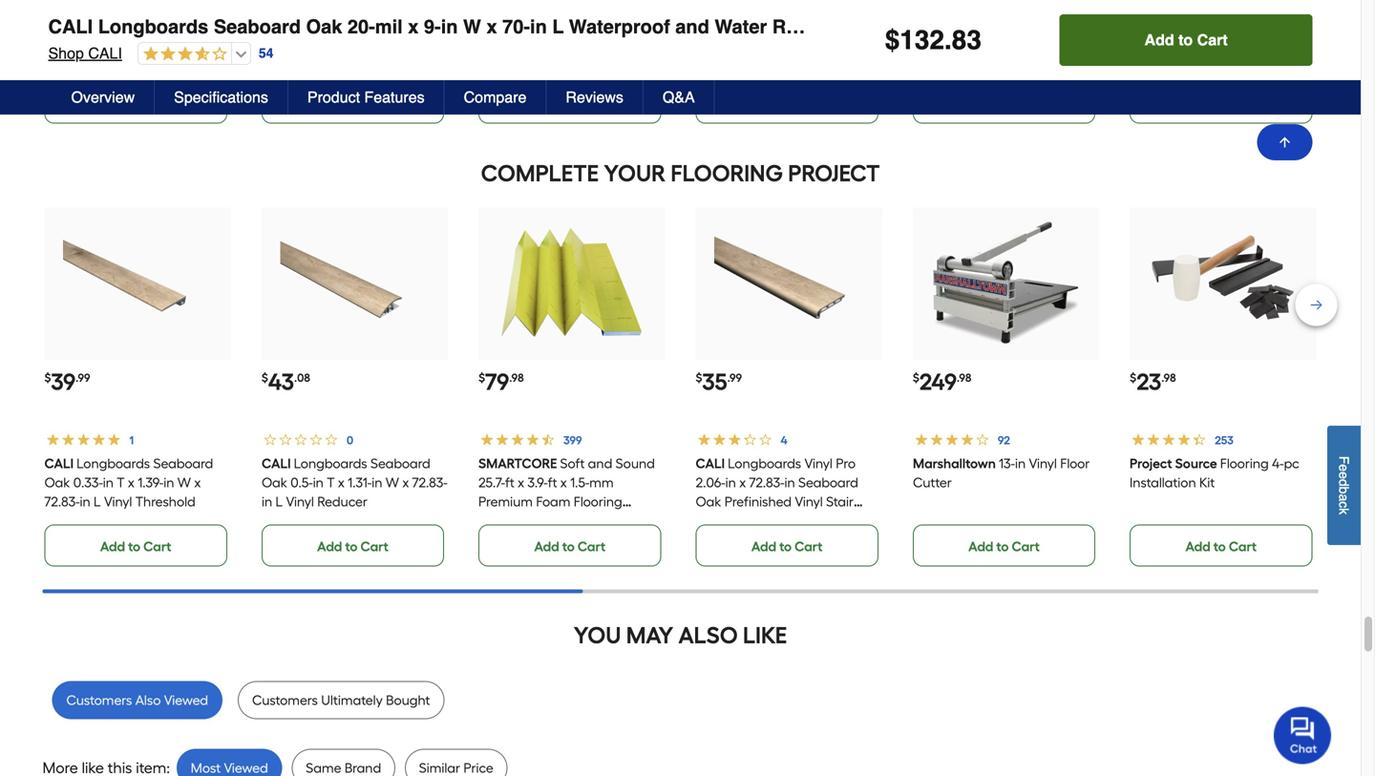 Task type: vqa. For each thing, say whether or not it's contained in the screenshot.
83
yes



Task type: locate. For each thing, give the bounding box(es) containing it.
ft/ down specifications
[[262, 108, 276, 124]]

flooring
[[1153, 16, 1230, 38], [156, 89, 205, 105], [329, 89, 378, 105], [547, 89, 595, 105], [764, 89, 812, 105], [981, 89, 1030, 105], [1198, 89, 1247, 105], [671, 159, 783, 187], [1221, 456, 1269, 472], [574, 494, 623, 510]]

mil down coretec
[[190, 31, 208, 48]]

project source flooring 4-pc installation kit image
[[1149, 209, 1298, 359]]

1 3/32- from the left
[[538, 31, 569, 48]]

ft up premium
[[505, 475, 515, 491]]

complete your flooring project heading
[[43, 154, 1319, 192]]

vinyl inside rigid core mallorca 20-mil x 7-3/32-in w x 60-in l waterproof and water resistant interlocking luxury vinyl plank flooring (23.88-sq ft/ carton)
[[1130, 89, 1158, 105]]

1 e from the top
[[1337, 464, 1352, 472]]

$ for 39
[[44, 371, 51, 385]]

$ for 249
[[913, 371, 920, 385]]

1 .98 from the left
[[509, 371, 524, 385]]

mil for rigid core tasira 20-mil x 7-3/32-in w x 60-in l waterproof and water resistant interlocking luxury vinyl plank flooring (23.88-sq ft/ carton)
[[972, 31, 990, 48]]

72.83- inside longboards seaboard oak 0.33-in t x 1.39-in w x 72.83-in l vinyl threshold
[[44, 494, 80, 510]]

l down mallorca
[[1163, 51, 1171, 67]]

interlocking inside by coretec floors glendale pine 20-mil x 7- in w x 48-in l waterproof and water resistant interlocking luxury vinyl plank flooring (16.54-sq ft/ carton)
[[143, 70, 213, 86]]

villa barcelona up tasira
[[913, 12, 1003, 29]]

ft/ down compare
[[479, 108, 493, 124]]

$ inside $ 23 .98
[[1130, 371, 1137, 385]]

1 t from the left
[[117, 475, 125, 491]]

60- down the guadalajara
[[262, 51, 281, 67]]

water for faro
[[580, 51, 617, 67]]

1 villa from the left
[[262, 12, 287, 29]]

rigid core faro 20-mil x 7-3/32-in w x 60-in l waterproof and water resistant interlocking luxury vinyl plank flooring (23.88-sq ft/ carton)
[[479, 12, 665, 124]]

mil inside rigid core guadalajara 20-mil x 9-in w x 60-in l waterproof and water resistant interlocking luxury vinyl plank flooring (30.45-sq ft/ carton)
[[362, 31, 380, 48]]

installation
[[1130, 475, 1197, 491]]

1 horizontal spatial also
[[679, 622, 738, 649]]

0 vertical spatial smartcore
[[44, 12, 123, 29]]

waterproof inside rigid core tenerife 20-mil x 7-3/32-in w x 60-in l waterproof and water resistant interlocking luxury vinyl plank flooring (23.88-sq ft/ carton)
[[739, 51, 810, 67]]

cart down reducer
[[361, 539, 389, 555]]

add to cart for second list item from left
[[317, 95, 389, 112]]

cali longboards seaboard oak 20-mil x 9-in w x 70-in l waterproof and water resistant interlocking luxury vinyl plank flooring (26.62-sq ft/ car
[[48, 16, 1375, 38]]

cali inside 39 list item
[[44, 456, 74, 472]]

oak up product
[[306, 16, 342, 38]]

20- for rigid core tasira 20-mil x 7-3/32-in w x 60-in l waterproof and water resistant interlocking luxury vinyl plank flooring (23.88-sq ft/ carton)
[[952, 31, 972, 48]]

mil inside rigid core tasira 20-mil x 7-3/32-in w x 60-in l waterproof and water resistant interlocking luxury vinyl plank flooring (23.88-sq ft/ carton)
[[972, 31, 990, 48]]

you may also like
[[574, 622, 787, 649]]

similar price
[[419, 760, 493, 776]]

barcelona up compare button on the top of the page
[[507, 12, 569, 29]]

1 horizontal spatial .98
[[957, 371, 972, 385]]

1 vertical spatial also
[[135, 692, 161, 709]]

water inside rigid core faro 20-mil x 7-3/32-in w x 60-in l waterproof and water resistant interlocking luxury vinyl plank flooring (23.88-sq ft/ carton)
[[580, 51, 617, 67]]

plank inside rigid core faro 20-mil x 7-3/32-in w x 60-in l waterproof and water resistant interlocking luxury vinyl plank flooring (23.88-sq ft/ carton)
[[510, 89, 543, 105]]

w left mallorca
[[1057, 31, 1070, 48]]

1 vertical spatial smartcore
[[479, 456, 557, 472]]

(16.54-
[[44, 108, 82, 124]]

may
[[626, 622, 674, 649]]

add to cart for 43 list item
[[317, 539, 389, 555]]

l inside rigid core faro 20-mil x 7-3/32-in w x 60-in l waterproof and water resistant interlocking luxury vinyl plank flooring (23.88-sq ft/ carton)
[[643, 31, 650, 48]]

cart down 13-in vinyl floor cutter
[[1012, 539, 1040, 555]]

ft left /fan
[[616, 513, 625, 529]]

72.83-
[[412, 475, 447, 491], [749, 475, 785, 491], [44, 494, 80, 510]]

rigid
[[355, 12, 385, 29], [572, 12, 602, 29], [789, 12, 819, 29], [1006, 12, 1037, 29], [1223, 12, 1254, 29]]

ft/ for rigid core faro 20-mil x 7-3/32-in w x 60-in l waterproof and water resistant interlocking luxury vinyl plank flooring (23.88-sq ft/ carton)
[[479, 108, 493, 124]]

seaboard up the 1.31-
[[370, 456, 430, 472]]

villa barcelona for rigid core tasira 20-mil x 7-3/32-in w x 60-in l waterproof and water resistant interlocking luxury vinyl plank flooring (23.88-sq ft/ carton)
[[913, 12, 1003, 29]]

2.06-
[[696, 475, 726, 491]]

water
[[715, 16, 767, 38], [406, 51, 444, 67], [580, 51, 617, 67], [840, 51, 878, 67], [1058, 51, 1095, 67], [1275, 51, 1312, 67], [44, 70, 82, 86]]

4 list item from the left
[[696, 0, 882, 124]]

vinyl inside rigid core tenerife 20-mil x 7-3/32-in w x 60-in l waterproof and water resistant interlocking luxury vinyl plank flooring (23.88-sq ft/ carton)
[[696, 89, 724, 105]]

t left 1.39-
[[117, 475, 125, 491]]

cali up 0.33-
[[44, 456, 74, 472]]

t up reducer
[[327, 475, 335, 491]]

viewed right most
[[224, 760, 268, 776]]

ft
[[505, 475, 515, 491], [548, 475, 557, 491], [616, 513, 625, 529]]

complete your flooring project
[[481, 159, 880, 187]]

interlocking inside rigid core faro 20-mil x 7-3/32-in w x 60-in l waterproof and water resistant interlocking luxury vinyl plank flooring (23.88-sq ft/ carton)
[[537, 70, 607, 86]]

2 3/32- from the left
[[807, 31, 838, 48]]

to for list item containing smartcore
[[128, 95, 140, 112]]

oak left 0.5-
[[262, 475, 287, 491]]

0 horizontal spatial 72.83-
[[44, 494, 80, 510]]

add to cart link inside 249 list item
[[913, 525, 1096, 567]]

longboards up 0.33-
[[77, 456, 150, 472]]

your
[[604, 159, 666, 187]]

waterproof down mallorca
[[1174, 51, 1244, 67]]

7- up compare button on the top of the page
[[529, 31, 538, 48]]

add to cart inside 23 list item
[[1186, 539, 1257, 555]]

smartcore up floors
[[44, 12, 123, 29]]

cart inside 39 list item
[[143, 539, 171, 555]]

7- right mallorca
[[1236, 31, 1246, 48]]

plank inside rigid core tasira 20-mil x 7-3/32-in w x 60-in l waterproof and water resistant interlocking luxury vinyl plank flooring (23.88-sq ft/ carton)
[[944, 89, 978, 105]]

0 horizontal spatial viewed
[[164, 692, 208, 709]]

f e e d b a c k
[[1337, 456, 1352, 515]]

brand
[[345, 760, 381, 776]]

waterproof for faro
[[479, 51, 549, 67]]

add inside 23 list item
[[1186, 539, 1211, 555]]

.98 inside $ 79 .98
[[509, 371, 524, 385]]

vinyl down "48-"
[[88, 89, 116, 105]]

rigid for tasira
[[1006, 12, 1037, 29]]

to for 79 list item
[[562, 539, 575, 555]]

2 horizontal spatial .98
[[1162, 371, 1176, 385]]

1 rigid from the left
[[355, 12, 385, 29]]

5 7- from the left
[[1236, 31, 1246, 48]]

.98 for 79
[[509, 371, 524, 385]]

(23.88- inside rigid core tenerife 20-mil x 7-3/32-in w x 60-in l waterproof and water resistant interlocking luxury vinyl plank flooring (23.88-sq ft/ carton)
[[816, 89, 855, 105]]

(23.88-
[[598, 89, 638, 105], [816, 89, 855, 105], [1033, 89, 1072, 105], [1250, 89, 1289, 105]]

60- inside rigid core mallorca 20-mil x 7-3/32-in w x 60-in l waterproof and water resistant interlocking luxury vinyl plank flooring (23.88-sq ft/ carton)
[[1130, 51, 1149, 67]]

60-
[[610, 31, 629, 48], [262, 51, 281, 67], [696, 51, 715, 67], [913, 51, 932, 67], [1130, 51, 1149, 67]]

2 7- from the left
[[529, 31, 538, 48]]

barcelona up tasira
[[942, 12, 1003, 29]]

oak inside longboards vinyl pro 2.06-in x 72.83-in seaboard oak prefinished vinyl stair nosing
[[696, 494, 721, 510]]

add to cart link for 39
[[44, 525, 227, 567]]

4 (23.88- from the left
[[1250, 89, 1289, 105]]

to for 35 list item
[[779, 539, 792, 555]]

marshalltown
[[913, 456, 996, 472]]

7- right 83
[[1003, 31, 1012, 48]]

rigid for faro
[[572, 12, 602, 29]]

3 3/32- from the left
[[1012, 31, 1043, 48]]

2 t from the left
[[327, 475, 335, 491]]

4 7- from the left
[[1003, 31, 1012, 48]]

mil inside rigid core mallorca 20-mil x 7-3/32-in w x 60-in l waterproof and water resistant interlocking luxury vinyl plank flooring (23.88-sq ft/ carton)
[[1205, 31, 1223, 48]]

resistant for rigid core faro 20-mil x 7-3/32-in w x 60-in l waterproof and water resistant interlocking luxury vinyl plank flooring (23.88-sq ft/ carton)
[[479, 70, 533, 86]]

reducer
[[317, 494, 367, 510]]

1 horizontal spatial .99
[[727, 371, 742, 385]]

l for rigid core tenerife 20-mil x 7-3/32-in w x 60-in l waterproof and water resistant interlocking luxury vinyl plank flooring (23.88-sq ft/ carton)
[[729, 51, 736, 67]]

cart down (100-
[[578, 539, 606, 555]]

72.83- up prefinished
[[749, 475, 785, 491]]

5 carton) from the left
[[931, 108, 978, 124]]

luxury for cali longboards seaboard oak 20-mil x 9-in w x 70-in l waterproof and water resistant interlocking luxury vinyl plank flooring (26.62-sq ft/ car
[[977, 16, 1041, 38]]

w for rigid core mallorca 20-mil x 7-3/32-in w x 60-in l waterproof and water resistant interlocking luxury vinyl plank flooring (23.88-sq ft/ carton)
[[1290, 31, 1304, 48]]

2 villa from the left
[[479, 12, 504, 29]]

$
[[885, 25, 900, 55], [44, 371, 51, 385], [262, 371, 268, 385], [479, 371, 485, 385], [696, 371, 702, 385], [913, 371, 920, 385], [1130, 371, 1137, 385]]

water for tasira
[[1058, 51, 1095, 67]]

$ inside $ 35 .99
[[696, 371, 702, 385]]

cart
[[1197, 31, 1228, 49], [143, 95, 171, 112], [361, 95, 389, 112], [578, 95, 606, 112], [143, 539, 171, 555], [361, 539, 389, 555], [578, 539, 606, 555], [795, 539, 823, 555], [1012, 539, 1040, 555], [1229, 539, 1257, 555]]

mil right .
[[972, 31, 990, 48]]

5 rigid from the left
[[1223, 12, 1254, 29]]

l down tenerife at top
[[729, 51, 736, 67]]

ft/ inside rigid core mallorca 20-mil x 7-3/32-in w x 60-in l waterproof and water resistant interlocking luxury vinyl plank flooring (23.88-sq ft/ carton)
[[1130, 108, 1145, 124]]

ft/ down mallorca
[[1130, 108, 1145, 124]]

$ inside $ 79 .98
[[479, 371, 485, 385]]

list item
[[44, 0, 231, 124], [262, 0, 448, 124], [479, 0, 665, 124], [696, 0, 882, 124], [913, 0, 1099, 124], [1130, 0, 1317, 124]]

chat invite button image
[[1274, 706, 1332, 765]]

72.83- inside longboards vinyl pro 2.06-in x 72.83-in seaboard oak prefinished vinyl stair nosing
[[749, 475, 785, 491]]

4 villa from the left
[[913, 12, 939, 29]]

ft/ down overview at the left of the page
[[100, 108, 115, 124]]

cart inside 249 list item
[[1012, 539, 1040, 555]]

5 villa barcelona from the left
[[1130, 12, 1220, 29]]

source
[[1176, 456, 1218, 472]]

shop cali
[[48, 44, 122, 62]]

flooring inside complete your flooring project heading
[[671, 159, 783, 187]]

vinyl left stair on the bottom right
[[795, 494, 823, 510]]

add to cart link
[[44, 82, 227, 124], [262, 82, 444, 124], [479, 82, 661, 124], [44, 525, 227, 567], [262, 525, 444, 567], [479, 525, 661, 567], [696, 525, 879, 567], [913, 525, 1096, 567], [1130, 525, 1313, 567]]

cali longboards seaboard oak 0.33-in t x 1.39-in w x 72.83-in l vinyl threshold image
[[63, 209, 212, 359]]

1 horizontal spatial smartcore
[[479, 456, 557, 472]]

l inside by coretec floors glendale pine 20-mil x 7- in w x 48-in l waterproof and water resistant interlocking luxury vinyl plank flooring (16.54-sq ft/ carton)
[[118, 51, 125, 67]]

43 list item
[[262, 208, 448, 567]]

villa
[[262, 12, 287, 29], [479, 12, 504, 29], [696, 12, 722, 29], [913, 12, 939, 29], [1130, 12, 1156, 29]]

cart down threshold at the bottom
[[143, 539, 171, 555]]

3/32- inside rigid core faro 20-mil x 7-3/32-in w x 60-in l waterproof and water resistant interlocking luxury vinyl plank flooring (23.88-sq ft/ carton)
[[538, 31, 569, 48]]

q&a
[[663, 88, 695, 106]]

ft/ inside rigid core tasira 20-mil x 7-3/32-in w x 60-in l waterproof and water resistant interlocking luxury vinyl plank flooring (23.88-sq ft/ carton)
[[913, 108, 928, 124]]

add inside 35 list item
[[752, 539, 777, 555]]

3 core from the left
[[823, 12, 852, 29]]

resistant for cali longboards seaboard oak 20-mil x 9-in w x 70-in l waterproof and water resistant interlocking luxury vinyl plank flooring (26.62-sq ft/ car
[[772, 16, 858, 38]]

core inside rigid core guadalajara 20-mil x 9-in w x 60-in l waterproof and water resistant interlocking luxury vinyl plank flooring (30.45-sq ft/ carton)
[[388, 12, 418, 29]]

2 customers from the left
[[252, 692, 318, 709]]

arrow up image
[[1277, 135, 1293, 150]]

w inside 'longboards seaboard oak 0.5-in t x 1.31-in w x 72.83- in l vinyl reducer'
[[385, 475, 399, 491]]

carton) down compare
[[497, 108, 544, 124]]

vinyl down 54
[[262, 89, 290, 105]]

add to cart inside 35 list item
[[752, 539, 823, 555]]

waterproof right .
[[957, 51, 1027, 67]]

carton) down add to cart button at the right of the page
[[1148, 108, 1195, 124]]

waterproof down tenerife at top
[[739, 51, 810, 67]]

l
[[552, 16, 564, 38], [643, 31, 650, 48], [118, 51, 125, 67], [295, 51, 302, 67], [729, 51, 736, 67], [946, 51, 953, 67], [1163, 51, 1171, 67], [94, 494, 101, 510], [275, 494, 283, 510]]

longboards
[[98, 16, 208, 38], [77, 456, 150, 472], [294, 456, 367, 472], [728, 456, 801, 472]]

to inside 35 list item
[[779, 539, 792, 555]]

w right the 1.31-
[[385, 475, 399, 491]]

interlocking inside rigid core tasira 20-mil x 7-3/32-in w x 60-in l waterproof and water resistant interlocking luxury vinyl plank flooring (23.88-sq ft/ carton)
[[971, 70, 1041, 86]]

waterproof
[[569, 16, 670, 38], [128, 51, 198, 67], [305, 51, 375, 67], [479, 51, 549, 67], [739, 51, 810, 67], [957, 51, 1027, 67], [1174, 51, 1244, 67]]

w inside rigid core mallorca 20-mil x 7-3/32-in w x 60-in l waterproof and water resistant interlocking luxury vinyl plank flooring (23.88-sq ft/ carton)
[[1290, 31, 1304, 48]]

villa up tasira
[[913, 12, 939, 29]]

2 .98 from the left
[[957, 371, 972, 385]]

7- right tenerife at top
[[798, 31, 807, 48]]

60- for mallorca
[[1130, 51, 1149, 67]]

cart right overview at the left of the page
[[143, 95, 171, 112]]

2 .99 from the left
[[727, 371, 742, 385]]

72.83- left 25.7-
[[412, 475, 447, 491]]

1 customers from the left
[[66, 692, 132, 709]]

4 3/32- from the left
[[1246, 31, 1277, 48]]

customers also viewed
[[66, 692, 208, 709]]

t
[[117, 475, 125, 491], [327, 475, 335, 491]]

3 villa from the left
[[696, 12, 722, 29]]

.98 inside $ 23 .98
[[1162, 371, 1176, 385]]

(23.88- inside rigid core faro 20-mil x 7-3/32-in w x 60-in l waterproof and water resistant interlocking luxury vinyl plank flooring (23.88-sq ft/ carton)
[[598, 89, 638, 105]]

60- inside rigid core guadalajara 20-mil x 9-in w x 60-in l waterproof and water resistant interlocking luxury vinyl plank flooring (30.45-sq ft/ carton)
[[262, 51, 281, 67]]

60- for faro
[[610, 31, 629, 48]]

3 villa barcelona from the left
[[696, 12, 786, 29]]

1 horizontal spatial 72.83-
[[412, 475, 447, 491]]

add to cart link for 43
[[262, 525, 444, 567]]

add to cart for fourth list item from right
[[534, 95, 606, 112]]

villa up compare
[[479, 12, 504, 29]]

barcelona up tenerife at top
[[724, 12, 786, 29]]

core for rigid core faro 20-mil x 7-3/32-in w x 60-in l waterproof and water resistant interlocking luxury vinyl plank flooring (23.88-sq ft/ carton)
[[606, 12, 635, 29]]

core left car
[[1257, 12, 1286, 29]]

you
[[574, 622, 621, 649]]

oak left 0.33-
[[44, 475, 70, 491]]

mil up product features
[[362, 31, 380, 48]]

cali up 2.06-
[[696, 456, 725, 472]]

rigid inside rigid core faro 20-mil x 7-3/32-in w x 60-in l waterproof and water resistant interlocking luxury vinyl plank flooring (23.88-sq ft/ carton)
[[572, 12, 602, 29]]

$ 39 .99
[[44, 368, 90, 396]]

carton)
[[118, 108, 165, 124], [280, 108, 326, 124], [497, 108, 544, 124], [714, 108, 761, 124], [931, 108, 978, 124], [1148, 108, 1195, 124]]

mil
[[375, 16, 403, 38], [190, 31, 208, 48], [362, 31, 380, 48], [498, 31, 516, 48], [767, 31, 785, 48], [972, 31, 990, 48], [1205, 31, 1223, 48]]

add to cart for 79 list item
[[534, 539, 606, 555]]

1 carton) from the left
[[118, 108, 165, 124]]

3/32- for rigid core mallorca 20-mil x 7-3/32-in w x 60-in l waterproof and water resistant interlocking luxury vinyl plank flooring (23.88-sq ft/ carton)
[[1246, 31, 1277, 48]]

5 core from the left
[[1257, 12, 1286, 29]]

3.6 stars image
[[138, 46, 227, 64]]

cali up 0.5-
[[262, 456, 291, 472]]

1 .99 from the left
[[76, 371, 90, 385]]

fold)
[[479, 532, 505, 548]]

luxury inside rigid core tasira 20-mil x 7-3/32-in w x 60-in l waterproof and water resistant interlocking luxury vinyl plank flooring (23.88-sq ft/ carton)
[[1044, 70, 1085, 86]]

3 7- from the left
[[798, 31, 807, 48]]

interlocking for rigid core tenerife 20-mil x 7-3/32-in w x 60-in l waterproof and water resistant interlocking luxury vinyl plank flooring (23.88-sq ft/ carton)
[[754, 70, 824, 86]]

1 list item from the left
[[44, 0, 231, 124]]

b
[[1337, 487, 1352, 494]]

l for longboards seaboard oak 0.33-in t x 1.39-in w x 72.83-in l vinyl threshold
[[94, 494, 101, 510]]

pine
[[141, 31, 167, 48]]

interlocking inside rigid core mallorca 20-mil x 7-3/32-in w x 60-in l waterproof and water resistant interlocking luxury vinyl plank flooring (23.88-sq ft/ carton)
[[1188, 70, 1258, 86]]

$ inside $ 249 .98
[[913, 371, 920, 385]]

3.9-
[[528, 475, 548, 491]]

0 horizontal spatial 9-
[[393, 31, 404, 48]]

longboards for 35
[[728, 456, 801, 472]]

villa barcelona for rigid core guadalajara 20-mil x 9-in w x 60-in l waterproof and water resistant interlocking luxury vinyl plank flooring (30.45-sq ft/ carton)
[[262, 12, 352, 29]]

1 horizontal spatial t
[[327, 475, 335, 491]]

1 horizontal spatial 9-
[[424, 16, 441, 38]]

longboards for 39
[[77, 456, 150, 472]]

vinyl down 132
[[913, 89, 941, 105]]

.99 for 35
[[727, 371, 742, 385]]

2 villa barcelona from the left
[[479, 12, 569, 29]]

add to cart link for 249
[[913, 525, 1096, 567]]

ft/ for rigid core tasira 20-mil x 7-3/32-in w x 60-in l waterproof and water resistant interlocking luxury vinyl plank flooring (23.88-sq ft/ carton)
[[913, 108, 928, 124]]

l right 70-
[[552, 16, 564, 38]]

60- down tasira
[[913, 51, 932, 67]]

w left 132
[[852, 31, 865, 48]]

mil up compare
[[498, 31, 516, 48]]

60- for tasira
[[913, 51, 932, 67]]

20- inside rigid core tasira 20-mil x 7-3/32-in w x 60-in l waterproof and water resistant interlocking luxury vinyl plank flooring (23.88-sq ft/ carton)
[[952, 31, 972, 48]]

w up reviews at the left top
[[583, 31, 597, 48]]

ft/
[[1323, 16, 1341, 38], [100, 108, 115, 124], [262, 108, 276, 124], [479, 108, 493, 124], [696, 108, 711, 124], [913, 108, 928, 124], [1130, 108, 1145, 124]]

$ 35 .99
[[696, 368, 742, 396]]

1 (23.88- from the left
[[598, 89, 638, 105]]

seaboard up 1.39-
[[153, 456, 213, 472]]

rigid core mallorca 20-mil x 7-3/32-in w x 60-in l waterproof and water resistant interlocking luxury vinyl plank flooring (23.88-sq ft/ carton)
[[1130, 12, 1314, 124]]

barcelona up the guadalajara
[[290, 12, 352, 29]]

carton) down product
[[280, 108, 326, 124]]

4 carton) from the left
[[714, 108, 761, 124]]

vinyl down 0.5-
[[286, 494, 314, 510]]

$ for 132
[[885, 25, 900, 55]]

waterproof for tasira
[[957, 51, 1027, 67]]

to for 43 list item
[[345, 539, 358, 555]]

3 barcelona from the left
[[724, 12, 786, 29]]

w up threshold at the bottom
[[177, 475, 191, 491]]

e up b
[[1337, 472, 1352, 479]]

20- for rigid core mallorca 20-mil x 7-3/32-in w x 60-in l waterproof and water resistant interlocking luxury vinyl plank flooring (23.88-sq ft/ carton)
[[1186, 31, 1205, 48]]

vinyl
[[1046, 16, 1092, 38], [88, 89, 116, 105], [262, 89, 290, 105], [479, 89, 507, 105], [696, 89, 724, 105], [913, 89, 941, 105], [1130, 89, 1158, 105], [805, 456, 833, 472], [1029, 456, 1057, 472], [104, 494, 132, 510], [286, 494, 314, 510], [795, 494, 823, 510]]

l for longboards seaboard oak 0.5-in t x 1.31-in w x 72.83- in l vinyl reducer
[[275, 494, 283, 510]]

vinyl left floor
[[1029, 456, 1057, 472]]

f e e d b a c k button
[[1328, 426, 1361, 545]]

core for rigid core guadalajara 20-mil x 9-in w x 60-in l waterproof and water resistant interlocking luxury vinyl plank flooring (30.45-sq ft/ carton)
[[388, 12, 418, 29]]

waterproof down pine
[[128, 51, 198, 67]]

1 horizontal spatial project
[[1130, 456, 1173, 472]]

villa for rigid core guadalajara 20-mil x 9-in w x 60-in l waterproof and water resistant interlocking luxury vinyl plank flooring (30.45-sq ft/ carton)
[[262, 12, 287, 29]]

6 carton) from the left
[[1148, 108, 1195, 124]]

sq inside by coretec floors glendale pine 20-mil x 7- in w x 48-in l waterproof and water resistant interlocking luxury vinyl plank flooring (16.54-sq ft/ carton)
[[82, 108, 97, 124]]

7- left 54
[[221, 31, 231, 48]]

villa barcelona
[[262, 12, 352, 29], [479, 12, 569, 29], [696, 12, 786, 29], [913, 12, 1003, 29], [1130, 12, 1220, 29]]

3 .98 from the left
[[1162, 371, 1176, 385]]

smartcore up 3.9-
[[479, 456, 557, 472]]

product features
[[307, 88, 425, 106]]

flooring inside rigid core tasira 20-mil x 7-3/32-in w x 60-in l waterproof and water resistant interlocking luxury vinyl plank flooring (23.88-sq ft/ carton)
[[981, 89, 1030, 105]]

60- down mallorca
[[1130, 51, 1149, 67]]

most
[[191, 760, 221, 776]]

water inside by coretec floors glendale pine 20-mil x 7- in w x 48-in l waterproof and water resistant interlocking luxury vinyl plank flooring (16.54-sq ft/ carton)
[[44, 70, 82, 86]]

same
[[306, 760, 341, 776]]

4 villa barcelona from the left
[[913, 12, 1003, 29]]

.98 for 249
[[957, 371, 972, 385]]

0 horizontal spatial smartcore
[[44, 12, 123, 29]]

viewed up most
[[164, 692, 208, 709]]

project inside heading
[[788, 159, 880, 187]]

w inside longboards seaboard oak 0.33-in t x 1.39-in w x 72.83-in l vinyl threshold
[[177, 475, 191, 491]]

0 horizontal spatial project
[[788, 159, 880, 187]]

carton) down .
[[931, 108, 978, 124]]

cali up shop
[[48, 16, 93, 38]]

waterproof up product
[[305, 51, 375, 67]]

ft/ left car
[[1323, 16, 1341, 38]]

specifications
[[174, 88, 268, 106]]

1 7- from the left
[[221, 31, 231, 48]]

ft up foam
[[548, 475, 557, 491]]

to inside 23 list item
[[1214, 539, 1226, 555]]

1 villa barcelona from the left
[[262, 12, 352, 29]]

2 core from the left
[[606, 12, 635, 29]]

$ for 23
[[1130, 371, 1137, 385]]

w up '(30.45-'
[[418, 31, 431, 48]]

waterproof down 70-
[[479, 51, 549, 67]]

barcelona for tenerife
[[724, 12, 786, 29]]

water inside rigid core tasira 20-mil x 7-3/32-in w x 60-in l waterproof and water resistant interlocking luxury vinyl plank flooring (23.88-sq ft/ carton)
[[1058, 51, 1095, 67]]

ft/ for rigid core tenerife 20-mil x 7-3/32-in w x 60-in l waterproof and water resistant interlocking luxury vinyl plank flooring (23.88-sq ft/ carton)
[[696, 108, 711, 124]]

2 (23.88- from the left
[[816, 89, 855, 105]]

4 rigid from the left
[[1006, 12, 1037, 29]]

oak
[[306, 16, 342, 38], [44, 475, 70, 491], [262, 475, 287, 491], [696, 494, 721, 510]]

(23.88- for rigid core tenerife 20-mil x 7-3/32-in w x 60-in l waterproof and water resistant interlocking luxury vinyl plank flooring (23.88-sq ft/ carton)
[[816, 89, 855, 105]]

to inside 43 list item
[[345, 539, 358, 555]]

core left the faro
[[606, 12, 635, 29]]

2 rigid from the left
[[572, 12, 602, 29]]

core up '(30.45-'
[[388, 12, 418, 29]]

w for longboards seaboard oak 0.5-in t x 1.31-in w x 72.83- in l vinyl reducer
[[385, 475, 399, 491]]

5 villa from the left
[[1130, 12, 1156, 29]]

vinyl inside rigid core faro 20-mil x 7-3/32-in w x 60-in l waterproof and water resistant interlocking luxury vinyl plank flooring (23.88-sq ft/ carton)
[[479, 89, 507, 105]]

core inside rigid core tenerife 20-mil x 7-3/32-in w x 60-in l waterproof and water resistant interlocking luxury vinyl plank flooring (23.88-sq ft/ carton)
[[823, 12, 852, 29]]

glendale
[[83, 31, 138, 48]]

(23.88- for rigid core tasira 20-mil x 7-3/32-in w x 60-in l waterproof and water resistant interlocking luxury vinyl plank flooring (23.88-sq ft/ carton)
[[1033, 89, 1072, 105]]

barcelona
[[290, 12, 352, 29], [507, 12, 569, 29], [724, 12, 786, 29], [942, 12, 1003, 29], [1159, 12, 1220, 29]]

vinyl left threshold at the bottom
[[104, 494, 132, 510]]

villa up the guadalajara
[[262, 12, 287, 29]]

3/32- inside rigid core tenerife 20-mil x 7-3/32-in w x 60-in l waterproof and water resistant interlocking luxury vinyl plank flooring (23.88-sq ft/ carton)
[[807, 31, 838, 48]]

bought
[[386, 692, 430, 709]]

vinyl down 70-
[[479, 89, 507, 105]]

(100-
[[569, 513, 598, 529]]

villa barcelona for rigid core tenerife 20-mil x 7-3/32-in w x 60-in l waterproof and water resistant interlocking luxury vinyl plank flooring (23.88-sq ft/ carton)
[[696, 12, 786, 29]]

3 (23.88- from the left
[[1033, 89, 1072, 105]]

9- up '(30.45-'
[[393, 31, 404, 48]]

plank for rigid core faro 20-mil x 7-3/32-in w x 60-in l waterproof and water resistant interlocking luxury vinyl plank flooring (23.88-sq ft/ carton)
[[510, 89, 543, 105]]

1 horizontal spatial viewed
[[224, 760, 268, 776]]

core
[[388, 12, 418, 29], [606, 12, 635, 29], [823, 12, 852, 29], [1040, 12, 1069, 29], [1257, 12, 1286, 29]]

4 core from the left
[[1040, 12, 1069, 29]]

.08
[[294, 371, 310, 385]]

4 barcelona from the left
[[942, 12, 1003, 29]]

2 barcelona from the left
[[507, 12, 569, 29]]

cart down flooring 4-pc installation kit
[[1229, 539, 1257, 555]]

0 horizontal spatial t
[[117, 475, 125, 491]]

core inside rigid core tasira 20-mil x 7-3/32-in w x 60-in l waterproof and water resistant interlocking luxury vinyl plank flooring (23.88-sq ft/ carton)
[[1040, 12, 1069, 29]]

customers
[[66, 692, 132, 709], [252, 692, 318, 709]]

w for cali longboards seaboard oak 20-mil x 9-in w x 70-in l waterproof and water resistant interlocking luxury vinyl plank flooring (26.62-sq ft/ car
[[463, 16, 481, 38]]

20- for rigid core tenerife 20-mil x 7-3/32-in w x 60-in l waterproof and water resistant interlocking luxury vinyl plank flooring (23.88-sq ft/ carton)
[[747, 31, 767, 48]]

overview button
[[52, 80, 155, 115]]

5 list item from the left
[[913, 0, 1099, 124]]

5 barcelona from the left
[[1159, 12, 1220, 29]]

mil right tenerife at top
[[767, 31, 785, 48]]

3 rigid from the left
[[789, 12, 819, 29]]

$ 79 .98
[[479, 368, 524, 396]]

plank inside rigid core mallorca 20-mil x 7-3/32-in w x 60-in l waterproof and water resistant interlocking luxury vinyl plank flooring (23.88-sq ft/ carton)
[[1161, 89, 1195, 105]]

vinyl inside rigid core guadalajara 20-mil x 9-in w x 60-in l waterproof and water resistant interlocking luxury vinyl plank flooring (30.45-sq ft/ carton)
[[262, 89, 290, 105]]

specifications button
[[155, 80, 288, 115]]

add inside 39 list item
[[100, 539, 125, 555]]

3/32- for rigid core tenerife 20-mil x 7-3/32-in w x 60-in l waterproof and water resistant interlocking luxury vinyl plank flooring (23.88-sq ft/ carton)
[[807, 31, 838, 48]]

core for rigid core tasira 20-mil x 7-3/32-in w x 60-in l waterproof and water resistant interlocking luxury vinyl plank flooring (23.88-sq ft/ carton)
[[1040, 12, 1069, 29]]

9- inside rigid core guadalajara 20-mil x 9-in w x 60-in l waterproof and water resistant interlocking luxury vinyl plank flooring (30.45-sq ft/ carton)
[[393, 31, 404, 48]]

1 horizontal spatial customers
[[252, 692, 318, 709]]

luxury inside rigid core tenerife 20-mil x 7-3/32-in w x 60-in l waterproof and water resistant interlocking luxury vinyl plank flooring (23.88-sq ft/ carton)
[[827, 70, 867, 86]]

43
[[268, 368, 294, 396]]

0 horizontal spatial .99
[[76, 371, 90, 385]]

0 horizontal spatial customers
[[66, 692, 132, 709]]

water for mallorca
[[1275, 51, 1312, 67]]

villa up tenerife at top
[[696, 12, 722, 29]]

w down floors
[[58, 51, 72, 67]]

3 carton) from the left
[[497, 108, 544, 124]]

carton) down overview at the left of the page
[[118, 108, 165, 124]]

1 core from the left
[[388, 12, 418, 29]]

1 barcelona from the left
[[290, 12, 352, 29]]

cart down longboards vinyl pro 2.06-in x 72.83-in seaboard oak prefinished vinyl stair nosing
[[795, 539, 823, 555]]

2 carton) from the left
[[280, 108, 326, 124]]

23 list item
[[1130, 208, 1317, 567]]

1 vertical spatial project
[[1130, 456, 1173, 472]]

0 vertical spatial project
[[788, 159, 880, 187]]

vinyl down mallorca
[[1130, 89, 1158, 105]]

viewed
[[164, 692, 208, 709], [224, 760, 268, 776]]

vinyl inside longboards seaboard oak 0.33-in t x 1.39-in w x 72.83-in l vinyl threshold
[[104, 494, 132, 510]]

9-
[[424, 16, 441, 38], [393, 31, 404, 48]]

2 horizontal spatial 72.83-
[[749, 475, 785, 491]]

20- inside rigid core tenerife 20-mil x 7-3/32-in w x 60-in l waterproof and water resistant interlocking luxury vinyl plank flooring (23.88-sq ft/ carton)
[[747, 31, 767, 48]]

cart inside 35 list item
[[795, 539, 823, 555]]

$ inside $ 43 .08
[[262, 371, 268, 385]]

2 e from the top
[[1337, 472, 1352, 479]]

villa barcelona up tenerife at top
[[696, 12, 786, 29]]

3/32- for rigid core faro 20-mil x 7-3/32-in w x 60-in l waterproof and water resistant interlocking luxury vinyl plank flooring (23.88-sq ft/ carton)
[[538, 31, 569, 48]]

to inside 79 list item
[[562, 539, 575, 555]]

features
[[364, 88, 425, 106]]

7- inside rigid core tasira 20-mil x 7-3/32-in w x 60-in l waterproof and water resistant interlocking luxury vinyl plank flooring (23.88-sq ft/ carton)
[[1003, 31, 1012, 48]]

waterproof up reviews at the left top
[[569, 16, 670, 38]]

add to cart inside 39 list item
[[100, 539, 171, 555]]

carton) inside rigid core tenerife 20-mil x 7-3/32-in w x 60-in l waterproof and water resistant interlocking luxury vinyl plank flooring (23.88-sq ft/ carton)
[[714, 108, 761, 124]]

w for rigid core tenerife 20-mil x 7-3/32-in w x 60-in l waterproof and water resistant interlocking luxury vinyl plank flooring (23.88-sq ft/ carton)
[[852, 31, 865, 48]]

villa barcelona up the guadalajara
[[262, 12, 352, 29]]

l down glendale
[[118, 51, 125, 67]]

(23.88- for rigid core faro 20-mil x 7-3/32-in w x 60-in l waterproof and water resistant interlocking luxury vinyl plank flooring (23.88-sq ft/ carton)
[[598, 89, 638, 105]]

0 horizontal spatial .98
[[509, 371, 524, 385]]

7- for rigid core tenerife 20-mil x 7-3/32-in w x 60-in l waterproof and water resistant interlocking luxury vinyl plank flooring (23.88-sq ft/ carton)
[[798, 31, 807, 48]]

oak down 2.06-
[[696, 494, 721, 510]]

compare
[[464, 88, 527, 106]]

w
[[463, 16, 481, 38], [418, 31, 431, 48], [583, 31, 597, 48], [852, 31, 865, 48], [1057, 31, 1070, 48], [1290, 31, 1304, 48], [58, 51, 72, 67], [177, 475, 191, 491], [385, 475, 399, 491]]



Task type: describe. For each thing, give the bounding box(es) containing it.
product
[[307, 88, 360, 106]]

waterproof for mallorca
[[1174, 51, 1244, 67]]

interlocking inside rigid core guadalajara 20-mil x 9-in w x 60-in l waterproof and water resistant interlocking luxury vinyl plank flooring (30.45-sq ft/ carton)
[[319, 70, 390, 86]]

3/32- for rigid core tasira 20-mil x 7-3/32-in w x 60-in l waterproof and water resistant interlocking luxury vinyl plank flooring (23.88-sq ft/ carton)
[[1012, 31, 1043, 48]]

k
[[1337, 508, 1352, 515]]

and inside rigid core faro 20-mil x 7-3/32-in w x 60-in l waterproof and water resistant interlocking luxury vinyl plank flooring (23.88-sq ft/ carton)
[[552, 51, 576, 67]]

like
[[743, 622, 787, 649]]

soft and sound 25.7-ft x 3.9-ft x 1.5-mm premium foam flooring underlayment (100-sq ft /fan fold)
[[479, 456, 656, 548]]

resistant for rigid core tasira 20-mil x 7-3/32-in w x 60-in l waterproof and water resistant interlocking luxury vinyl plank flooring (23.88-sq ft/ carton)
[[913, 70, 968, 86]]

39
[[51, 368, 76, 396]]

seaboard inside longboards vinyl pro 2.06-in x 72.83-in seaboard oak prefinished vinyl stair nosing
[[798, 475, 858, 491]]

project inside 23 list item
[[1130, 456, 1173, 472]]

60- for tenerife
[[696, 51, 715, 67]]

list item containing smartcore
[[44, 0, 231, 124]]

cali for 43
[[262, 456, 291, 472]]

1 vertical spatial viewed
[[224, 760, 268, 776]]

83
[[952, 25, 982, 55]]

carton) for rigid core mallorca 20-mil x 7-3/32-in w x 60-in l waterproof and water resistant interlocking luxury vinyl plank flooring (23.88-sq ft/ carton)
[[1148, 108, 1195, 124]]

car
[[1346, 16, 1375, 38]]

cali longboards seaboard oak 0.5-in t x 1.31-in w x 72.83-in l vinyl reducer image
[[280, 209, 429, 359]]

cali for 35
[[696, 456, 725, 472]]

luxury for rigid core tenerife 20-mil x 7-3/32-in w x 60-in l waterproof and water resistant interlocking luxury vinyl plank flooring (23.88-sq ft/ carton)
[[827, 70, 867, 86]]

longboards vinyl pro 2.06-in x 72.83-in seaboard oak prefinished vinyl stair nosing
[[696, 456, 858, 529]]

(23.88- for rigid core mallorca 20-mil x 7-3/32-in w x 60-in l waterproof and water resistant interlocking luxury vinyl plank flooring (23.88-sq ft/ carton)
[[1250, 89, 1289, 105]]

4-
[[1272, 456, 1284, 472]]

underlayment
[[479, 513, 566, 529]]

longboards up 3.6 stars 'image'
[[98, 16, 208, 38]]

customers for customers ultimately bought
[[252, 692, 318, 709]]

marshalltown 13-in vinyl floor cutter image
[[932, 209, 1081, 359]]

resistant for rigid core tenerife 20-mil x 7-3/32-in w x 60-in l waterproof and water resistant interlocking luxury vinyl plank flooring (23.88-sq ft/ carton)
[[696, 70, 750, 86]]

rigid core tasira 20-mil x 7-3/32-in w x 60-in l waterproof and water resistant interlocking luxury vinyl plank flooring (23.88-sq ft/ carton)
[[913, 12, 1095, 124]]

resistant for rigid core mallorca 20-mil x 7-3/32-in w x 60-in l waterproof and water resistant interlocking luxury vinyl plank flooring (23.88-sq ft/ carton)
[[1130, 70, 1185, 86]]

vinyl inside 13-in vinyl floor cutter
[[1029, 456, 1057, 472]]

ft/ inside rigid core guadalajara 20-mil x 9-in w x 60-in l waterproof and water resistant interlocking luxury vinyl plank flooring (30.45-sq ft/ carton)
[[262, 108, 276, 124]]

vinyl left pro
[[805, 456, 833, 472]]

13-in vinyl floor cutter
[[913, 456, 1090, 491]]

pc
[[1284, 456, 1300, 472]]

flooring inside rigid core tenerife 20-mil x 7-3/32-in w x 60-in l waterproof and water resistant interlocking luxury vinyl plank flooring (23.88-sq ft/ carton)
[[764, 89, 812, 105]]

rigid core tenerife 20-mil x 7-3/32-in w x 60-in l waterproof and water resistant interlocking luxury vinyl plank flooring (23.88-sq ft/ carton)
[[696, 12, 878, 124]]

oak inside longboards seaboard oak 0.33-in t x 1.39-in w x 72.83-in l vinyl threshold
[[44, 475, 70, 491]]

cali right shop
[[88, 44, 122, 62]]

plank for rigid core tenerife 20-mil x 7-3/32-in w x 60-in l waterproof and water resistant interlocking luxury vinyl plank flooring (23.88-sq ft/ carton)
[[727, 89, 760, 105]]

sq inside rigid core tenerife 20-mil x 7-3/32-in w x 60-in l waterproof and water resistant interlocking luxury vinyl plank flooring (23.88-sq ft/ carton)
[[855, 89, 870, 105]]

vinyl inside 'longboards seaboard oak 0.5-in t x 1.31-in w x 72.83- in l vinyl reducer'
[[286, 494, 314, 510]]

54
[[259, 46, 274, 61]]

carton) for rigid core tenerife 20-mil x 7-3/32-in w x 60-in l waterproof and water resistant interlocking luxury vinyl plank flooring (23.88-sq ft/ carton)
[[714, 108, 761, 124]]

q&a button
[[644, 80, 715, 115]]

$ 23 .98
[[1130, 368, 1176, 396]]

interlocking for rigid core tasira 20-mil x 7-3/32-in w x 60-in l waterproof and water resistant interlocking luxury vinyl plank flooring (23.88-sq ft/ carton)
[[971, 70, 1041, 86]]

most viewed
[[191, 760, 268, 776]]

premium
[[479, 494, 533, 510]]

a
[[1337, 494, 1352, 502]]

nosing
[[696, 513, 738, 529]]

threshold
[[135, 494, 195, 510]]

product features button
[[288, 80, 445, 115]]

mil up features at the top left of the page
[[375, 16, 403, 38]]

249
[[920, 368, 957, 396]]

mil for rigid core tenerife 20-mil x 7-3/32-in w x 60-in l waterproof and water resistant interlocking luxury vinyl plank flooring (23.88-sq ft/ carton)
[[767, 31, 785, 48]]

prefinished
[[725, 494, 792, 510]]

add inside 249 list item
[[969, 539, 994, 555]]

carton) inside rigid core guadalajara 20-mil x 9-in w x 60-in l waterproof and water resistant interlocking luxury vinyl plank flooring (30.45-sq ft/ carton)
[[280, 108, 326, 124]]

39 list item
[[44, 208, 231, 567]]

same brand
[[306, 760, 381, 776]]

ultimately
[[321, 692, 383, 709]]

0.33-
[[73, 475, 103, 491]]

1.39-
[[138, 475, 164, 491]]

d
[[1337, 479, 1352, 487]]

sound
[[616, 456, 655, 472]]

sq inside rigid core mallorca 20-mil x 7-3/32-in w x 60-in l waterproof and water resistant interlocking luxury vinyl plank flooring (23.88-sq ft/ carton)
[[1289, 89, 1304, 105]]

2 horizontal spatial ft
[[616, 513, 625, 529]]

mil for rigid core mallorca 20-mil x 7-3/32-in w x 60-in l waterproof and water resistant interlocking luxury vinyl plank flooring (23.88-sq ft/ carton)
[[1205, 31, 1223, 48]]

20- inside by coretec floors glendale pine 20-mil x 7- in w x 48-in l waterproof and water resistant interlocking luxury vinyl plank flooring (16.54-sq ft/ carton)
[[171, 31, 190, 48]]

ft/ for rigid core mallorca 20-mil x 7-3/32-in w x 60-in l waterproof and water resistant interlocking luxury vinyl plank flooring (23.88-sq ft/ carton)
[[1130, 108, 1145, 124]]

project source
[[1130, 456, 1218, 472]]

luxury for rigid core tasira 20-mil x 7-3/32-in w x 60-in l waterproof and water resistant interlocking luxury vinyl plank flooring (23.88-sq ft/ carton)
[[1044, 70, 1085, 86]]

1.31-
[[348, 475, 372, 491]]

mm
[[590, 475, 614, 491]]

add to cart for 35 list item
[[752, 539, 823, 555]]

water for seaboard
[[715, 16, 767, 38]]

w inside rigid core guadalajara 20-mil x 9-in w x 60-in l waterproof and water resistant interlocking luxury vinyl plank flooring (30.45-sq ft/ carton)
[[418, 31, 431, 48]]

to for 249 list item
[[997, 539, 1009, 555]]

l for cali longboards seaboard oak 20-mil x 9-in w x 70-in l waterproof and water resistant interlocking luxury vinyl plank flooring (26.62-sq ft/ car
[[552, 16, 564, 38]]

79 list item
[[479, 208, 665, 567]]

and inside soft and sound 25.7-ft x 3.9-ft x 1.5-mm premium foam flooring underlayment (100-sq ft /fan fold)
[[588, 456, 613, 472]]

sq inside soft and sound 25.7-ft x 3.9-ft x 1.5-mm premium foam flooring underlayment (100-sq ft /fan fold)
[[598, 513, 612, 529]]

l for rigid core tasira 20-mil x 7-3/32-in w x 60-in l waterproof and water resistant interlocking luxury vinyl plank flooring (23.88-sq ft/ carton)
[[946, 51, 953, 67]]

$ 132 . 83
[[885, 25, 982, 55]]

cart up your
[[578, 95, 606, 112]]

villa for rigid core mallorca 20-mil x 7-3/32-in w x 60-in l waterproof and water resistant interlocking luxury vinyl plank flooring (23.88-sq ft/ carton)
[[1130, 12, 1156, 29]]

shop
[[48, 44, 84, 62]]

compare button
[[445, 80, 547, 115]]

plank for cali longboards seaboard oak 20-mil x 9-in w x 70-in l waterproof and water resistant interlocking luxury vinyl plank flooring (26.62-sq ft/ car
[[1097, 16, 1148, 38]]

villa for rigid core tenerife 20-mil x 7-3/32-in w x 60-in l waterproof and water resistant interlocking luxury vinyl plank flooring (23.88-sq ft/ carton)
[[696, 12, 722, 29]]

floors
[[44, 31, 80, 48]]

add to cart link for 23
[[1130, 525, 1313, 567]]

0 horizontal spatial also
[[135, 692, 161, 709]]

add to cart button
[[1060, 14, 1313, 66]]

plank inside by coretec floors glendale pine 20-mil x 7- in w x 48-in l waterproof and water resistant interlocking luxury vinyl plank flooring (16.54-sq ft/ carton)
[[119, 89, 153, 105]]

luxury inside by coretec floors glendale pine 20-mil x 7- in w x 48-in l waterproof and water resistant interlocking luxury vinyl plank flooring (16.54-sq ft/ carton)
[[44, 89, 85, 105]]

cart inside 43 list item
[[361, 539, 389, 555]]

luxury inside rigid core guadalajara 20-mil x 9-in w x 60-in l waterproof and water resistant interlocking luxury vinyl plank flooring (30.45-sq ft/ carton)
[[393, 70, 433, 86]]

rigid core guadalajara 20-mil x 9-in w x 60-in l waterproof and water resistant interlocking luxury vinyl plank flooring (30.45-sq ft/ carton)
[[262, 12, 444, 124]]

ft/ inside by coretec floors glendale pine 20-mil x 7- in w x 48-in l waterproof and water resistant interlocking luxury vinyl plank flooring (16.54-sq ft/ carton)
[[100, 108, 115, 124]]

in inside 13-in vinyl floor cutter
[[1015, 456, 1026, 472]]

kit
[[1200, 475, 1215, 491]]

(26.62-
[[1235, 16, 1295, 38]]

interlocking for rigid core mallorca 20-mil x 7-3/32-in w x 60-in l waterproof and water resistant interlocking luxury vinyl plank flooring (23.88-sq ft/ carton)
[[1188, 70, 1258, 86]]

longboards for 43
[[294, 456, 367, 472]]

waterproof inside rigid core guadalajara 20-mil x 9-in w x 60-in l waterproof and water resistant interlocking luxury vinyl plank flooring (30.45-sq ft/ carton)
[[305, 51, 375, 67]]

coretec
[[144, 12, 198, 29]]

35
[[702, 368, 727, 396]]

cart inside 23 list item
[[1229, 539, 1257, 555]]

villa for rigid core faro 20-mil x 7-3/32-in w x 60-in l waterproof and water resistant interlocking luxury vinyl plank flooring (23.88-sq ft/ carton)
[[479, 12, 504, 29]]

resistant inside by coretec floors glendale pine 20-mil x 7- in w x 48-in l waterproof and water resistant interlocking luxury vinyl plank flooring (16.54-sq ft/ carton)
[[85, 70, 140, 86]]

.99 for 39
[[76, 371, 90, 385]]

flooring inside by coretec floors glendale pine 20-mil x 7- in w x 48-in l waterproof and water resistant interlocking luxury vinyl plank flooring (16.54-sq ft/ carton)
[[156, 89, 205, 105]]

0 vertical spatial also
[[679, 622, 738, 649]]

l for rigid core faro 20-mil x 7-3/32-in w x 60-in l waterproof and water resistant interlocking luxury vinyl plank flooring (23.88-sq ft/ carton)
[[643, 31, 650, 48]]

35 list item
[[696, 208, 882, 567]]

0.5-
[[290, 475, 313, 491]]

$ 249 .98
[[913, 368, 972, 396]]

villa for rigid core tasira 20-mil x 7-3/32-in w x 60-in l waterproof and water resistant interlocking luxury vinyl plank flooring (23.88-sq ft/ carton)
[[913, 12, 939, 29]]

l inside rigid core guadalajara 20-mil x 9-in w x 60-in l waterproof and water resistant interlocking luxury vinyl plank flooring (30.45-sq ft/ carton)
[[295, 51, 302, 67]]

and inside rigid core mallorca 20-mil x 7-3/32-in w x 60-in l waterproof and water resistant interlocking luxury vinyl plank flooring (23.88-sq ft/ carton)
[[1247, 51, 1272, 67]]

oak inside 'longboards seaboard oak 0.5-in t x 1.31-in w x 72.83- in l vinyl reducer'
[[262, 475, 287, 491]]

w inside by coretec floors glendale pine 20-mil x 7- in w x 48-in l waterproof and water resistant interlocking luxury vinyl plank flooring (16.54-sq ft/ carton)
[[58, 51, 72, 67]]

soft
[[560, 456, 585, 472]]

and inside by coretec floors glendale pine 20-mil x 7- in w x 48-in l waterproof and water resistant interlocking luxury vinyl plank flooring (16.54-sq ft/ carton)
[[202, 51, 226, 67]]

complete
[[481, 159, 599, 187]]

add to cart link for 35
[[696, 525, 879, 567]]

add inside 43 list item
[[317, 539, 342, 555]]

mil for rigid core guadalajara 20-mil x 9-in w x 60-in l waterproof and water resistant interlocking luxury vinyl plank flooring (30.45-sq ft/ carton)
[[362, 31, 380, 48]]

sq inside rigid core faro 20-mil x 7-3/32-in w x 60-in l waterproof and water resistant interlocking luxury vinyl plank flooring (23.88-sq ft/ carton)
[[638, 89, 652, 105]]

f
[[1337, 456, 1352, 464]]

flooring 4-pc installation kit
[[1130, 456, 1300, 491]]

and inside rigid core tasira 20-mil x 7-3/32-in w x 60-in l waterproof and water resistant interlocking luxury vinyl plank flooring (23.88-sq ft/ carton)
[[1030, 51, 1054, 67]]

water for tenerife
[[840, 51, 878, 67]]

overview
[[71, 88, 135, 106]]

add to cart for 39 list item
[[100, 539, 171, 555]]

1.5-
[[570, 475, 590, 491]]

70-
[[503, 16, 530, 38]]

add inside 79 list item
[[534, 539, 559, 555]]

72.83- for 39
[[44, 494, 80, 510]]

20- for rigid core guadalajara 20-mil x 9-in w x 60-in l waterproof and water resistant interlocking luxury vinyl plank flooring (30.45-sq ft/ carton)
[[343, 31, 362, 48]]

mil inside by coretec floors glendale pine 20-mil x 7- in w x 48-in l waterproof and water resistant interlocking luxury vinyl plank flooring (16.54-sq ft/ carton)
[[190, 31, 208, 48]]

t for 43
[[327, 475, 335, 491]]

0 horizontal spatial ft
[[505, 475, 515, 491]]

flooring inside rigid core faro 20-mil x 7-3/32-in w x 60-in l waterproof and water resistant interlocking luxury vinyl plank flooring (23.88-sq ft/ carton)
[[547, 89, 595, 105]]

seaboard up 54
[[214, 16, 301, 38]]

w for rigid core tasira 20-mil x 7-3/32-in w x 60-in l waterproof and water resistant interlocking luxury vinyl plank flooring (23.88-sq ft/ carton)
[[1057, 31, 1070, 48]]

villa barcelona for rigid core mallorca 20-mil x 7-3/32-in w x 60-in l waterproof and water resistant interlocking luxury vinyl plank flooring (23.88-sq ft/ carton)
[[1130, 12, 1220, 29]]

longboards seaboard oak 0.5-in t x 1.31-in w x 72.83- in l vinyl reducer
[[262, 456, 447, 510]]

cali longboards vinyl pro 2.06-in x 72.83-in seaboard oak prefinished vinyl stair nosing image
[[714, 209, 864, 359]]

rigid for tenerife
[[789, 12, 819, 29]]

flooring inside soft and sound 25.7-ft x 3.9-ft x 1.5-mm premium foam flooring underlayment (100-sq ft /fan fold)
[[574, 494, 623, 510]]

carton) inside by coretec floors glendale pine 20-mil x 7- in w x 48-in l waterproof and water resistant interlocking luxury vinyl plank flooring (16.54-sq ft/ carton)
[[118, 108, 165, 124]]

l for rigid core mallorca 20-mil x 7-3/32-in w x 60-in l waterproof and water resistant interlocking luxury vinyl plank flooring (23.88-sq ft/ carton)
[[1163, 51, 1171, 67]]

48-
[[85, 51, 104, 67]]

flooring inside rigid core guadalajara 20-mil x 9-in w x 60-in l waterproof and water resistant interlocking luxury vinyl plank flooring (30.45-sq ft/ carton)
[[329, 89, 378, 105]]

pro
[[836, 456, 856, 472]]

price
[[464, 760, 493, 776]]

2 list item from the left
[[262, 0, 448, 124]]

vinyl inside rigid core tasira 20-mil x 7-3/32-in w x 60-in l waterproof and water resistant interlocking luxury vinyl plank flooring (23.88-sq ft/ carton)
[[913, 89, 941, 105]]

cart right product
[[361, 95, 389, 112]]

core for rigid core mallorca 20-mil x 7-3/32-in w x 60-in l waterproof and water resistant interlocking luxury vinyl plank flooring (23.88-sq ft/ carton)
[[1257, 12, 1286, 29]]

7- inside by coretec floors glendale pine 20-mil x 7- in w x 48-in l waterproof and water resistant interlocking luxury vinyl plank flooring (16.54-sq ft/ carton)
[[221, 31, 231, 48]]

interlocking for rigid core faro 20-mil x 7-3/32-in w x 60-in l waterproof and water resistant interlocking luxury vinyl plank flooring (23.88-sq ft/ carton)
[[537, 70, 607, 86]]

barcelona for faro
[[507, 12, 569, 29]]

add to cart inside button
[[1145, 31, 1228, 49]]

72.83- for 43
[[412, 475, 447, 491]]

249 list item
[[913, 208, 1099, 567]]

7- for rigid core mallorca 20-mil x 7-3/32-in w x 60-in l waterproof and water resistant interlocking luxury vinyl plank flooring (23.88-sq ft/ carton)
[[1236, 31, 1246, 48]]

vinyl left mallorca
[[1046, 16, 1092, 38]]

/fan
[[628, 513, 656, 529]]

add inside button
[[1145, 31, 1174, 49]]

and inside rigid core tenerife 20-mil x 7-3/32-in w x 60-in l waterproof and water resistant interlocking luxury vinyl plank flooring (23.88-sq ft/ carton)
[[813, 51, 837, 67]]

$ 43 .08
[[262, 368, 310, 396]]

similar
[[419, 760, 460, 776]]

floor
[[1060, 456, 1090, 472]]

waterproof inside by coretec floors glendale pine 20-mil x 7- in w x 48-in l waterproof and water resistant interlocking luxury vinyl plank flooring (16.54-sq ft/ carton)
[[128, 51, 198, 67]]

customers for customers also viewed
[[66, 692, 132, 709]]

sq inside rigid core guadalajara 20-mil x 9-in w x 60-in l waterproof and water resistant interlocking luxury vinyl plank flooring (30.45-sq ft/ carton)
[[422, 89, 437, 105]]

barcelona for mallorca
[[1159, 12, 1220, 29]]

interlocking for cali longboards seaboard oak 20-mil x 9-in w x 70-in l waterproof and water resistant interlocking luxury vinyl plank flooring (26.62-sq ft/ car
[[864, 16, 972, 38]]

plank inside rigid core guadalajara 20-mil x 9-in w x 60-in l waterproof and water resistant interlocking luxury vinyl plank flooring (30.45-sq ft/ carton)
[[293, 89, 326, 105]]

3 list item from the left
[[479, 0, 665, 124]]

guadalajara
[[262, 31, 339, 48]]

stair
[[826, 494, 854, 510]]

water inside rigid core guadalajara 20-mil x 9-in w x 60-in l waterproof and water resistant interlocking luxury vinyl plank flooring (30.45-sq ft/ carton)
[[406, 51, 444, 67]]

25.7-
[[479, 475, 505, 491]]

foam
[[536, 494, 571, 510]]

$ for 35
[[696, 371, 702, 385]]

c
[[1337, 502, 1352, 508]]

faro
[[638, 12, 665, 29]]

flooring inside flooring 4-pc installation kit
[[1221, 456, 1269, 472]]

plank for rigid core mallorca 20-mil x 7-3/32-in w x 60-in l waterproof and water resistant interlocking luxury vinyl plank flooring (23.88-sq ft/ carton)
[[1161, 89, 1195, 105]]

seaboard inside 'longboards seaboard oak 0.5-in t x 1.31-in w x 72.83- in l vinyl reducer'
[[370, 456, 430, 472]]

x inside longboards vinyl pro 2.06-in x 72.83-in seaboard oak prefinished vinyl stair nosing
[[739, 475, 746, 491]]

waterproof for seaboard
[[569, 16, 670, 38]]

w for rigid core faro 20-mil x 7-3/32-in w x 60-in l waterproof and water resistant interlocking luxury vinyl plank flooring (23.88-sq ft/ carton)
[[583, 31, 597, 48]]

rigid for guadalajara
[[355, 12, 385, 29]]

vinyl inside by coretec floors glendale pine 20-mil x 7- in w x 48-in l waterproof and water resistant interlocking luxury vinyl plank flooring (16.54-sq ft/ carton)
[[88, 89, 116, 105]]

132
[[900, 25, 945, 55]]

79
[[485, 368, 509, 396]]

0 vertical spatial viewed
[[164, 692, 208, 709]]

resistant inside rigid core guadalajara 20-mil x 9-in w x 60-in l waterproof and water resistant interlocking luxury vinyl plank flooring (30.45-sq ft/ carton)
[[262, 70, 316, 86]]

plank for rigid core tasira 20-mil x 7-3/32-in w x 60-in l waterproof and water resistant interlocking luxury vinyl plank flooring (23.88-sq ft/ carton)
[[944, 89, 978, 105]]

by
[[126, 12, 141, 29]]

seaboard inside longboards seaboard oak 0.33-in t x 1.39-in w x 72.83-in l vinyl threshold
[[153, 456, 213, 472]]

mil for rigid core faro 20-mil x 7-3/32-in w x 60-in l waterproof and water resistant interlocking luxury vinyl plank flooring (23.88-sq ft/ carton)
[[498, 31, 516, 48]]

to inside button
[[1179, 31, 1193, 49]]

7- for rigid core faro 20-mil x 7-3/32-in w x 60-in l waterproof and water resistant interlocking luxury vinyl plank flooring (23.88-sq ft/ carton)
[[529, 31, 538, 48]]

to for second list item from left
[[345, 95, 358, 112]]

1 horizontal spatial ft
[[548, 475, 557, 491]]

reviews
[[566, 88, 624, 106]]

smartcore for glendale
[[44, 12, 123, 29]]

luxury for rigid core mallorca 20-mil x 7-3/32-in w x 60-in l waterproof and water resistant interlocking luxury vinyl plank flooring (23.88-sq ft/ carton)
[[1261, 70, 1302, 86]]

cart inside button
[[1197, 31, 1228, 49]]

luxury for rigid core faro 20-mil x 7-3/32-in w x 60-in l waterproof and water resistant interlocking luxury vinyl plank flooring (23.88-sq ft/ carton)
[[610, 70, 650, 86]]

to for fourth list item from right
[[562, 95, 575, 112]]

6 list item from the left
[[1130, 0, 1317, 124]]

tenerife
[[696, 31, 744, 48]]

23
[[1137, 368, 1162, 396]]

flooring inside rigid core mallorca 20-mil x 7-3/32-in w x 60-in l waterproof and water resistant interlocking luxury vinyl plank flooring (23.88-sq ft/ carton)
[[1198, 89, 1247, 105]]

$ for 43
[[262, 371, 268, 385]]

smartcore for 25.7-
[[479, 456, 557, 472]]

barcelona for tasira
[[942, 12, 1003, 29]]

t for 39
[[117, 475, 125, 491]]

sq inside rigid core tasira 20-mil x 7-3/32-in w x 60-in l waterproof and water resistant interlocking luxury vinyl plank flooring (23.88-sq ft/ carton)
[[1072, 89, 1087, 105]]

smartcore soft and sound 25.7-ft x 3.9-ft x 1.5-mm premium foam flooring underlayment (100-sq ft /fan fold) image
[[497, 209, 647, 359]]

cart inside 79 list item
[[578, 539, 606, 555]]

and inside rigid core guadalajara 20-mil x 9-in w x 60-in l waterproof and water resistant interlocking luxury vinyl plank flooring (30.45-sq ft/ carton)
[[379, 51, 403, 67]]

cutter
[[913, 475, 952, 491]]



